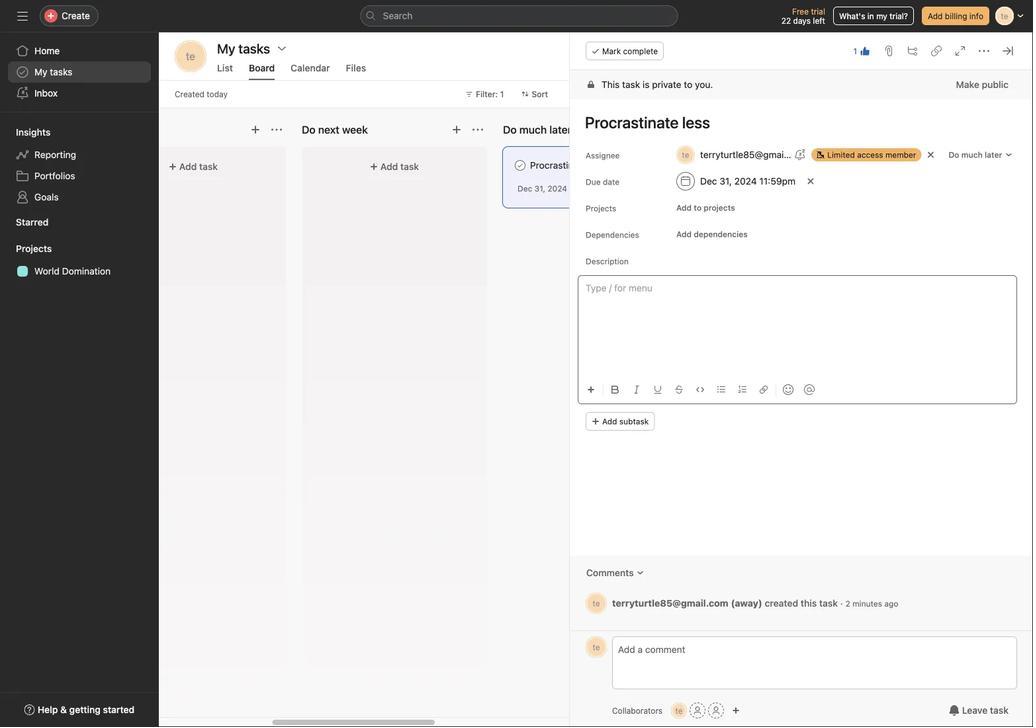 Task type: describe. For each thing, give the bounding box(es) containing it.
public
[[982, 79, 1009, 90]]

dependencies
[[586, 230, 639, 240]]

much later
[[519, 123, 572, 136]]

created
[[765, 598, 798, 609]]

created
[[175, 89, 205, 99]]

leave
[[962, 705, 988, 716]]

sort
[[532, 89, 548, 99]]

31, for dec 31, 2024
[[535, 184, 545, 193]]

leave task
[[962, 705, 1009, 716]]

projects
[[704, 203, 735, 212]]

2
[[846, 599, 850, 608]]

dec for dec 31, 2024
[[518, 184, 532, 193]]

what's in my trial?
[[839, 11, 908, 21]]

billing
[[945, 11, 967, 21]]

world domination
[[34, 266, 111, 277]]

(away)
[[731, 598, 762, 609]]

date
[[603, 177, 620, 187]]

add billing info button
[[922, 7, 990, 25]]

strikethrough image
[[675, 386, 683, 394]]

limited
[[827, 150, 855, 160]]

terryturtle85@gmail.com for terryturtle85@gmail.com
[[700, 149, 807, 160]]

Completed checkbox
[[512, 158, 528, 173]]

later
[[985, 150, 1002, 160]]

2024 for dec 31, 2024
[[548, 184, 567, 193]]

1 inside dropdown button
[[500, 89, 504, 99]]

ago
[[885, 599, 899, 608]]

my
[[34, 67, 47, 77]]

do for do much later
[[949, 150, 959, 160]]

22
[[782, 16, 791, 25]]

next week
[[318, 123, 368, 136]]

world
[[34, 266, 59, 277]]

make public button
[[948, 73, 1017, 97]]

to inside 'add to projects' button
[[694, 203, 702, 212]]

member
[[886, 150, 916, 160]]

board
[[249, 63, 275, 73]]

list link
[[217, 63, 233, 80]]

starred button
[[0, 216, 49, 229]]

inbox
[[34, 88, 58, 99]]

free trial 22 days left
[[782, 7, 825, 25]]

bold image
[[612, 386, 620, 394]]

assignee
[[586, 151, 620, 160]]

underline image
[[654, 386, 662, 394]]

create
[[62, 10, 90, 21]]

emoji image
[[783, 385, 794, 395]]

private
[[652, 79, 681, 90]]

dec for dec 31, 2024 11:59pm
[[700, 176, 717, 187]]

this task is private to you.
[[602, 79, 713, 90]]

due
[[586, 177, 601, 187]]

leave task button
[[940, 699, 1017, 723]]

sort button
[[515, 85, 554, 103]]

remove assignee image
[[927, 151, 935, 159]]

this
[[801, 598, 817, 609]]

reporting
[[34, 149, 76, 160]]

my tasks
[[34, 67, 72, 77]]

global element
[[0, 32, 159, 112]]

trial
[[811, 7, 825, 16]]

11:59pm
[[760, 176, 796, 187]]

attachments: add a file to this task, procrastinate less image
[[884, 46, 894, 56]]

comments button
[[578, 561, 653, 585]]

do next week
[[302, 123, 368, 136]]

calendar
[[291, 63, 330, 73]]

getting
[[69, 705, 101, 716]]

1 button
[[850, 42, 874, 60]]

search
[[383, 10, 413, 21]]

procrastinate
[[530, 160, 587, 171]]

link image
[[760, 386, 768, 394]]

mark
[[602, 46, 621, 56]]

home link
[[8, 40, 151, 62]]

main content containing this task is private to you.
[[570, 70, 1033, 631]]

collaborators
[[612, 706, 663, 716]]

close details image
[[1003, 46, 1013, 56]]

help & getting started button
[[16, 698, 143, 722]]

files
[[346, 63, 366, 73]]

insights button
[[0, 126, 51, 139]]

do much later
[[503, 123, 572, 136]]

my tasks link
[[8, 62, 151, 83]]

filter: 1 button
[[459, 85, 510, 103]]

list
[[217, 63, 233, 73]]

do for do much later
[[503, 123, 517, 136]]

insights element
[[0, 120, 159, 210]]

projects inside main content
[[586, 204, 616, 213]]

portfolios
[[34, 170, 75, 181]]

add dependencies
[[676, 230, 748, 239]]

complete
[[623, 46, 658, 56]]

dec 31, 2024 11:59pm button
[[671, 169, 802, 193]]

this
[[602, 79, 620, 90]]

minutes
[[853, 599, 882, 608]]

add task button for first add task image from the right
[[310, 155, 479, 179]]

add to projects button
[[671, 199, 741, 217]]

more section actions image
[[271, 124, 282, 135]]

italics image
[[633, 386, 641, 394]]

limited access member
[[827, 150, 916, 160]]

hide sidebar image
[[17, 11, 28, 21]]

dependencies
[[694, 230, 748, 239]]

1 inside button
[[853, 46, 857, 56]]

do for do next week
[[302, 123, 316, 136]]

help
[[38, 705, 58, 716]]

portfolios link
[[8, 165, 151, 187]]

31, for dec 31, 2024 11:59pm
[[720, 176, 732, 187]]

numbered list image
[[739, 386, 747, 394]]

add task button for more section actions icon
[[109, 155, 278, 179]]

full screen image
[[955, 46, 966, 56]]

less
[[590, 160, 606, 171]]



Task type: locate. For each thing, give the bounding box(es) containing it.
filter: 1
[[476, 89, 504, 99]]

0 horizontal spatial 1
[[500, 89, 504, 99]]

code image
[[696, 386, 704, 394]]

add subtask button
[[586, 412, 655, 431]]

toolbar
[[582, 375, 1017, 404]]

insert an object image
[[587, 386, 595, 394]]

terryturtle85@gmail.com up 'dec 31, 2024 11:59pm'
[[700, 149, 807, 160]]

tasks
[[50, 67, 72, 77]]

projects button
[[0, 242, 52, 255]]

due date
[[586, 177, 620, 187]]

1 horizontal spatial do
[[503, 123, 517, 136]]

do
[[302, 123, 316, 136], [503, 123, 517, 136], [949, 150, 959, 160]]

description
[[586, 257, 629, 266]]

terryturtle85@gmail.com down comments popup button
[[612, 598, 728, 609]]

goals
[[34, 192, 59, 203]]

0 horizontal spatial add task image
[[250, 124, 261, 135]]

1 vertical spatial to
[[694, 203, 702, 212]]

dec 31, 2024 button
[[518, 184, 567, 193]]

search list box
[[360, 5, 678, 26]]

1 vertical spatial terryturtle85@gmail.com
[[612, 598, 728, 609]]

add to projects
[[676, 203, 735, 212]]

clear due date image
[[807, 177, 815, 185]]

add dependencies button
[[671, 225, 754, 244]]

add task button
[[109, 155, 278, 179], [310, 155, 479, 179]]

dec down completed checkbox
[[518, 184, 532, 193]]

files link
[[346, 63, 366, 80]]

add task
[[179, 161, 218, 172], [381, 161, 419, 172]]

2 horizontal spatial do
[[949, 150, 959, 160]]

terryturtle85@gmail.com for terryturtle85@gmail.com (away) created this task · 2 minutes ago
[[612, 598, 728, 609]]

to left projects
[[694, 203, 702, 212]]

1 add task button from the left
[[109, 155, 278, 179]]

add task image
[[250, 124, 261, 135], [451, 124, 462, 135]]

trial?
[[890, 11, 908, 21]]

dec up 'add to projects' button
[[700, 176, 717, 187]]

projects element
[[0, 237, 159, 285]]

0 horizontal spatial do
[[302, 123, 316, 136]]

Task Name text field
[[577, 107, 1017, 138]]

in
[[868, 11, 874, 21]]

procrastinate less
[[530, 160, 606, 171]]

toolbar inside main content
[[582, 375, 1017, 404]]

copy task link image
[[931, 46, 942, 56]]

te
[[186, 50, 195, 63], [593, 599, 600, 608], [593, 643, 600, 652], [676, 706, 683, 716]]

1 horizontal spatial add task button
[[310, 155, 479, 179]]

do much later button
[[943, 146, 1019, 164]]

do left much
[[949, 150, 959, 160]]

mark complete button
[[586, 42, 664, 60]]

projects inside "dropdown button"
[[16, 243, 52, 254]]

add
[[928, 11, 943, 21], [179, 161, 197, 172], [381, 161, 398, 172], [676, 203, 692, 212], [676, 230, 692, 239], [602, 417, 617, 426]]

add subtask
[[602, 417, 649, 426]]

31, inside "dropdown button"
[[720, 176, 732, 187]]

2 add task image from the left
[[451, 124, 462, 135]]

what's in my trial? button
[[833, 7, 914, 25]]

terryturtle85@gmail.com link
[[612, 598, 728, 609]]

do right more section actions image
[[503, 123, 517, 136]]

board link
[[249, 63, 275, 80]]

at mention image
[[804, 385, 815, 395]]

what's
[[839, 11, 865, 21]]

my
[[876, 11, 888, 21]]

te button
[[175, 40, 207, 72], [586, 593, 607, 614], [586, 637, 607, 658], [671, 703, 687, 719]]

help & getting started
[[38, 705, 135, 716]]

projects up world
[[16, 243, 52, 254]]

2024 inside "dropdown button"
[[735, 176, 757, 187]]

1 horizontal spatial add task
[[381, 161, 419, 172]]

free
[[792, 7, 809, 16]]

completed image
[[512, 158, 528, 173]]

my tasks
[[217, 40, 270, 56]]

terryturtle85@gmail.com
[[700, 149, 807, 160], [612, 598, 728, 609]]

2024 down procrastinate
[[548, 184, 567, 193]]

do much later
[[949, 150, 1002, 160]]

0 vertical spatial projects
[[586, 204, 616, 213]]

main content
[[570, 70, 1033, 631]]

filter:
[[476, 89, 498, 99]]

1 horizontal spatial 31,
[[720, 176, 732, 187]]

left
[[813, 16, 825, 25]]

1 left attachments: add a file to this task, procrastinate less icon
[[853, 46, 857, 56]]

world domination link
[[8, 261, 151, 282]]

0 horizontal spatial to
[[684, 79, 693, 90]]

0 horizontal spatial dec
[[518, 184, 532, 193]]

dec 31, 2024 11:59pm
[[700, 176, 796, 187]]

do right more section actions icon
[[302, 123, 316, 136]]

task inside button
[[990, 705, 1009, 716]]

2 add task from the left
[[381, 161, 419, 172]]

terryturtle85@gmail.com (away) created this task · 2 minutes ago
[[612, 598, 899, 609]]

add task image left more section actions image
[[451, 124, 462, 135]]

1 right filter:
[[500, 89, 504, 99]]

1 horizontal spatial projects
[[586, 204, 616, 213]]

goals link
[[8, 187, 151, 208]]

1 horizontal spatial 2024
[[735, 176, 757, 187]]

more section actions image
[[473, 124, 483, 135]]

to left you.
[[684, 79, 693, 90]]

show options image
[[277, 43, 287, 54]]

insights
[[16, 127, 51, 138]]

starred
[[16, 217, 49, 228]]

projects down "due date"
[[586, 204, 616, 213]]

bulleted list image
[[718, 386, 725, 394]]

31, down procrastinate
[[535, 184, 545, 193]]

dec 31, 2024
[[518, 184, 567, 193]]

·
[[840, 598, 843, 609]]

create button
[[40, 5, 99, 26]]

add billing info
[[928, 11, 984, 21]]

created today
[[175, 89, 228, 99]]

do inside popup button
[[949, 150, 959, 160]]

terryturtle85@gmail.com button
[[671, 143, 812, 167]]

much
[[962, 150, 983, 160]]

0 horizontal spatial projects
[[16, 243, 52, 254]]

0 vertical spatial terryturtle85@gmail.com
[[700, 149, 807, 160]]

you.
[[695, 79, 713, 90]]

1
[[853, 46, 857, 56], [500, 89, 504, 99]]

is
[[643, 79, 650, 90]]

1 add task from the left
[[179, 161, 218, 172]]

0 horizontal spatial 31,
[[535, 184, 545, 193]]

1 horizontal spatial 1
[[853, 46, 857, 56]]

dec inside dec 31, 2024 11:59pm "dropdown button"
[[700, 176, 717, 187]]

mark complete
[[602, 46, 658, 56]]

terryturtle85@gmail.com inside terryturtle85@gmail.com dropdown button
[[700, 149, 807, 160]]

comments
[[586, 568, 634, 579]]

info
[[970, 11, 984, 21]]

started
[[103, 705, 135, 716]]

calendar link
[[291, 63, 330, 80]]

1 horizontal spatial add task image
[[451, 124, 462, 135]]

add subtask image
[[907, 46, 918, 56]]

0 horizontal spatial add task button
[[109, 155, 278, 179]]

1 vertical spatial projects
[[16, 243, 52, 254]]

domination
[[62, 266, 111, 277]]

procrastinate less dialog
[[570, 32, 1033, 727]]

subtask
[[619, 417, 649, 426]]

0 horizontal spatial 2024
[[548, 184, 567, 193]]

0 vertical spatial to
[[684, 79, 693, 90]]

1 vertical spatial 1
[[500, 89, 504, 99]]

2024 down terryturtle85@gmail.com dropdown button
[[735, 176, 757, 187]]

0 vertical spatial 1
[[853, 46, 857, 56]]

home
[[34, 45, 60, 56]]

make
[[956, 79, 980, 90]]

add task image left more section actions icon
[[250, 124, 261, 135]]

31, up projects
[[720, 176, 732, 187]]

reporting link
[[8, 144, 151, 165]]

today
[[207, 89, 228, 99]]

1 horizontal spatial to
[[694, 203, 702, 212]]

0 horizontal spatial add task
[[179, 161, 218, 172]]

2024 for dec 31, 2024 11:59pm
[[735, 176, 757, 187]]

task
[[622, 79, 640, 90], [199, 161, 218, 172], [400, 161, 419, 172], [819, 598, 838, 609], [990, 705, 1009, 716]]

make public
[[956, 79, 1009, 90]]

days
[[793, 16, 811, 25]]

1 add task image from the left
[[250, 124, 261, 135]]

more actions for this task image
[[979, 46, 990, 56]]

2 add task button from the left
[[310, 155, 479, 179]]

add or remove collaborators image
[[732, 707, 740, 715]]

&
[[60, 705, 67, 716]]

1 horizontal spatial dec
[[700, 176, 717, 187]]



Task type: vqa. For each thing, say whether or not it's contained in the screenshot.
Link image
yes



